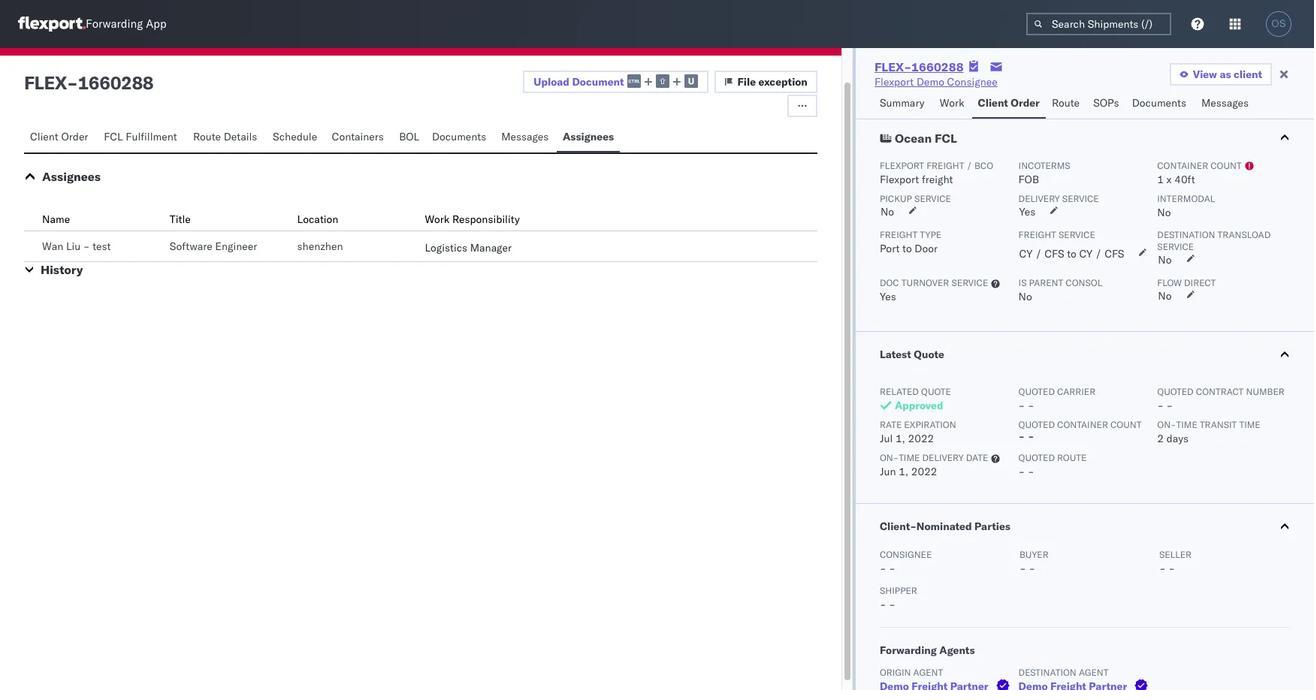 Task type: vqa. For each thing, say whether or not it's contained in the screenshot.
sops
yes



Task type: locate. For each thing, give the bounding box(es) containing it.
1 horizontal spatial yes
[[1019, 205, 1036, 219]]

quoted down quoted carrier - -
[[1019, 419, 1055, 431]]

to right port at the top right of page
[[903, 242, 912, 255]]

time
[[1176, 419, 1198, 431], [1240, 419, 1261, 431], [899, 452, 920, 464]]

quoted route - -
[[1019, 452, 1087, 479]]

0 horizontal spatial documents
[[432, 130, 486, 144]]

forwarding for forwarding agents
[[880, 644, 937, 658]]

freight up port at the top right of page
[[880, 229, 918, 240]]

related
[[880, 386, 919, 398]]

1 vertical spatial forwarding
[[880, 644, 937, 658]]

flexport down flex-
[[875, 75, 914, 89]]

0 horizontal spatial yes
[[880, 290, 896, 304]]

/
[[967, 160, 972, 171], [1035, 247, 1042, 261], [1095, 247, 1102, 261]]

cy down service
[[1079, 247, 1093, 261]]

to inside freight type port to door
[[903, 242, 912, 255]]

freight inside freight type port to door
[[880, 229, 918, 240]]

flexport up pickup
[[880, 173, 919, 186]]

0 horizontal spatial consignee
[[880, 549, 932, 561]]

client down the flex
[[30, 130, 58, 144]]

door
[[915, 242, 938, 255]]

1 vertical spatial assignees
[[42, 169, 101, 184]]

turnover
[[902, 277, 949, 289]]

quoted inside quoted container count - -
[[1019, 419, 1055, 431]]

1 horizontal spatial on-
[[1157, 419, 1176, 431]]

quoted left route
[[1019, 452, 1055, 464]]

destination
[[1157, 229, 1215, 240], [1019, 667, 1077, 679]]

flow
[[1157, 277, 1182, 289]]

carrier
[[1057, 386, 1096, 398]]

client right work button
[[978, 96, 1008, 110]]

1, right 'jun'
[[899, 465, 909, 479]]

1 horizontal spatial assignees button
[[557, 123, 620, 153]]

destination inside destination transload service
[[1157, 229, 1215, 240]]

quoted left the contract
[[1157, 386, 1194, 398]]

app
[[146, 17, 167, 31]]

client-nominated parties button
[[856, 504, 1314, 549]]

1 vertical spatial client
[[30, 130, 58, 144]]

0 vertical spatial documents
[[1132, 96, 1187, 110]]

fcl right ocean
[[935, 131, 957, 146]]

quoted inside quoted carrier - -
[[1019, 386, 1055, 398]]

software engineer
[[170, 240, 257, 253]]

2 vertical spatial flexport
[[880, 173, 919, 186]]

flex-1660288 link
[[875, 59, 964, 74]]

order for right client order button
[[1011, 96, 1040, 110]]

time for on-time delivery date
[[899, 452, 920, 464]]

upload document
[[534, 75, 624, 88]]

logistics manager
[[425, 241, 512, 255]]

/ inside flexport freight / bco flexport freight
[[967, 160, 972, 171]]

0 vertical spatial client order
[[978, 96, 1040, 110]]

count
[[1211, 160, 1242, 171], [1111, 419, 1142, 431]]

1 horizontal spatial route
[[1052, 96, 1080, 110]]

documents button right bol
[[426, 123, 495, 153]]

0 horizontal spatial time
[[899, 452, 920, 464]]

0 horizontal spatial freight
[[880, 229, 918, 240]]

0 horizontal spatial messages button
[[495, 123, 557, 153]]

1660288 up flexport demo consignee
[[912, 59, 964, 74]]

0 horizontal spatial order
[[61, 130, 88, 144]]

work inside button
[[940, 96, 965, 110]]

responsibility
[[452, 213, 520, 226]]

2 agent from the left
[[1079, 667, 1109, 679]]

1 agent from the left
[[913, 667, 943, 679]]

0 horizontal spatial agent
[[913, 667, 943, 679]]

0 horizontal spatial client order
[[30, 130, 88, 144]]

liu
[[66, 240, 81, 253]]

route up ocean fcl button
[[1052, 96, 1080, 110]]

1 horizontal spatial to
[[1067, 247, 1077, 261]]

work up logistics
[[425, 213, 450, 226]]

details
[[224, 130, 257, 144]]

forwarding left app
[[86, 17, 143, 31]]

0 horizontal spatial forwarding
[[86, 17, 143, 31]]

client for right client order button
[[978, 96, 1008, 110]]

0 horizontal spatial to
[[903, 242, 912, 255]]

2 horizontal spatial time
[[1240, 419, 1261, 431]]

days
[[1167, 432, 1189, 446]]

quoted inside quoted contract number - - rate expiration jul 1, 2022
[[1157, 386, 1194, 398]]

buyer - -
[[1020, 549, 1049, 576]]

doc
[[880, 277, 899, 289]]

number
[[1246, 386, 1285, 398]]

0 vertical spatial consignee
[[947, 75, 998, 89]]

0 vertical spatial 1,
[[896, 432, 905, 446]]

0 horizontal spatial messages
[[501, 130, 549, 144]]

history
[[41, 262, 83, 277]]

1 x 40ft
[[1157, 173, 1195, 186]]

quote
[[914, 348, 944, 361]]

flexport demo consignee link
[[875, 74, 998, 89]]

freight for freight service
[[1019, 229, 1056, 240]]

logistics
[[425, 241, 467, 255]]

consignee
[[947, 75, 998, 89], [880, 549, 932, 561]]

1 horizontal spatial order
[[1011, 96, 1040, 110]]

flexport freight / bco flexport freight
[[880, 160, 993, 186]]

1 horizontal spatial cfs
[[1105, 247, 1124, 261]]

fulfillment
[[126, 130, 177, 144]]

assignees button down 'upload document' at the top left of page
[[557, 123, 620, 153]]

route left details
[[193, 130, 221, 144]]

documents button down view
[[1126, 89, 1196, 119]]

fcl left fulfillment
[[104, 130, 123, 144]]

route
[[1057, 452, 1087, 464]]

destination agent
[[1019, 667, 1109, 679]]

buyer
[[1020, 549, 1049, 561]]

messages button down upload
[[495, 123, 557, 153]]

0 vertical spatial order
[[1011, 96, 1040, 110]]

cfs
[[1045, 247, 1064, 261], [1105, 247, 1124, 261]]

assignees down 'upload document' at the top left of page
[[563, 130, 614, 144]]

0 vertical spatial freight
[[927, 160, 964, 171]]

client order button
[[972, 89, 1046, 119], [24, 123, 98, 153]]

origin
[[880, 667, 911, 679]]

pickup
[[880, 193, 912, 204]]

software
[[170, 240, 212, 253]]

time right transit
[[1240, 419, 1261, 431]]

no
[[881, 205, 894, 219], [1157, 206, 1171, 219], [1158, 253, 1172, 267], [1158, 289, 1172, 303], [1019, 290, 1032, 304]]

0 vertical spatial flexport
[[875, 75, 914, 89]]

jul
[[880, 432, 893, 446]]

0 vertical spatial forwarding
[[86, 17, 143, 31]]

on- inside 'on-time transit time 2 days'
[[1157, 419, 1176, 431]]

flow direct
[[1157, 277, 1216, 289]]

sops button
[[1087, 89, 1126, 119]]

documents
[[1132, 96, 1187, 110], [432, 130, 486, 144]]

assignees
[[563, 130, 614, 144], [42, 169, 101, 184]]

consignee down client- at the right of the page
[[880, 549, 932, 561]]

nominated
[[917, 520, 972, 534]]

route for route
[[1052, 96, 1080, 110]]

0 vertical spatial on-
[[1157, 419, 1176, 431]]

0 horizontal spatial cy
[[1019, 247, 1033, 261]]

forwarding up origin agent
[[880, 644, 937, 658]]

as
[[1220, 68, 1231, 81]]

0 horizontal spatial work
[[425, 213, 450, 226]]

0 horizontal spatial destination
[[1019, 667, 1077, 679]]

0 vertical spatial route
[[1052, 96, 1080, 110]]

1 horizontal spatial consignee
[[947, 75, 998, 89]]

destination transload service
[[1157, 229, 1271, 252]]

0 vertical spatial work
[[940, 96, 965, 110]]

no up flow at the right of page
[[1158, 253, 1172, 267]]

/ left bco
[[967, 160, 972, 171]]

file exception button
[[714, 71, 818, 93], [714, 71, 818, 93]]

count inside quoted container count - -
[[1111, 419, 1142, 431]]

0 horizontal spatial documents button
[[426, 123, 495, 153]]

sops
[[1093, 96, 1119, 110]]

time up jun 1, 2022
[[899, 452, 920, 464]]

on-time transit time 2 days
[[1157, 419, 1261, 446]]

40ft
[[1175, 173, 1195, 186]]

0 vertical spatial client
[[978, 96, 1008, 110]]

1 vertical spatial count
[[1111, 419, 1142, 431]]

1 vertical spatial on-
[[880, 452, 899, 464]]

1 horizontal spatial time
[[1176, 419, 1198, 431]]

no for pickup
[[881, 205, 894, 219]]

date
[[966, 452, 988, 464]]

flexport demo consignee
[[875, 75, 998, 89]]

0 horizontal spatial client order button
[[24, 123, 98, 153]]

0 horizontal spatial route
[[193, 130, 221, 144]]

1 horizontal spatial 1660288
[[912, 59, 964, 74]]

1 vertical spatial messages button
[[495, 123, 557, 153]]

1 horizontal spatial client order
[[978, 96, 1040, 110]]

cy / cfs to cy / cfs
[[1019, 247, 1124, 261]]

0 vertical spatial messages
[[1202, 96, 1249, 110]]

messages down as
[[1202, 96, 1249, 110]]

quoted for quoted route - -
[[1019, 452, 1055, 464]]

intermodal
[[1157, 193, 1215, 204]]

agent
[[913, 667, 943, 679], [1079, 667, 1109, 679]]

to down service
[[1067, 247, 1077, 261]]

0 horizontal spatial count
[[1111, 419, 1142, 431]]

assignees button
[[557, 123, 620, 153], [42, 169, 101, 184]]

1 horizontal spatial fcl
[[935, 131, 957, 146]]

schedule button
[[267, 123, 326, 153]]

work down the flexport demo consignee link
[[940, 96, 965, 110]]

freight down delivery at the top right of the page
[[1019, 229, 1056, 240]]

1 vertical spatial documents
[[432, 130, 486, 144]]

latest
[[880, 348, 911, 361]]

no down pickup
[[881, 205, 894, 219]]

flexport down ocean
[[880, 160, 924, 171]]

2022 down the expiration
[[908, 432, 934, 446]]

client for client order button to the bottom
[[30, 130, 58, 144]]

work for work responsibility
[[425, 213, 450, 226]]

destination for destination agent
[[1019, 667, 1077, 679]]

time up days
[[1176, 419, 1198, 431]]

1 vertical spatial route
[[193, 130, 221, 144]]

on- for on-time delivery date
[[880, 452, 899, 464]]

0 horizontal spatial /
[[967, 160, 972, 171]]

messages down upload
[[501, 130, 549, 144]]

yes down delivery at the top right of the page
[[1019, 205, 1036, 219]]

cy up is
[[1019, 247, 1033, 261]]

1 vertical spatial flexport
[[880, 160, 924, 171]]

0 horizontal spatial client
[[30, 130, 58, 144]]

ocean
[[895, 131, 932, 146]]

quoted
[[1019, 386, 1055, 398], [1157, 386, 1194, 398], [1019, 419, 1055, 431], [1019, 452, 1055, 464]]

0 vertical spatial client order button
[[972, 89, 1046, 119]]

0 horizontal spatial assignees
[[42, 169, 101, 184]]

0 vertical spatial destination
[[1157, 229, 1215, 240]]

agents
[[940, 644, 975, 658]]

1 vertical spatial assignees button
[[42, 169, 101, 184]]

1,
[[896, 432, 905, 446], [899, 465, 909, 479]]

work responsibility
[[425, 213, 520, 226]]

delivery service
[[1019, 193, 1099, 204]]

1660288 up fcl fulfillment
[[78, 71, 153, 94]]

quoted for quoted container count - -
[[1019, 419, 1055, 431]]

1, right jul
[[896, 432, 905, 446]]

1 horizontal spatial cy
[[1079, 247, 1093, 261]]

documents right bol button
[[432, 130, 486, 144]]

quoted contract number - - rate expiration jul 1, 2022
[[880, 386, 1285, 446]]

agent for destination agent
[[1079, 667, 1109, 679]]

documents right sops button
[[1132, 96, 1187, 110]]

1 vertical spatial work
[[425, 213, 450, 226]]

0 vertical spatial count
[[1211, 160, 1242, 171]]

freight up pickup service
[[922, 173, 953, 186]]

no down 'intermodal'
[[1157, 206, 1171, 219]]

0 horizontal spatial on-
[[880, 452, 899, 464]]

client order button up bco
[[972, 89, 1046, 119]]

0 horizontal spatial assignees button
[[42, 169, 101, 184]]

0 vertical spatial 2022
[[908, 432, 934, 446]]

client-
[[880, 520, 917, 534]]

client order right work button
[[978, 96, 1040, 110]]

service up flow at the right of page
[[1157, 241, 1194, 252]]

1 vertical spatial destination
[[1019, 667, 1077, 679]]

0 horizontal spatial cfs
[[1045, 247, 1064, 261]]

/ down service
[[1095, 247, 1102, 261]]

2022
[[908, 432, 934, 446], [911, 465, 937, 479]]

1 horizontal spatial messages button
[[1196, 89, 1257, 119]]

0 vertical spatial assignees
[[563, 130, 614, 144]]

no down flow at the right of page
[[1158, 289, 1172, 303]]

flexport for flexport demo consignee
[[875, 75, 914, 89]]

work
[[940, 96, 965, 110], [425, 213, 450, 226]]

history button
[[41, 262, 83, 277]]

quoted left carrier on the bottom right of page
[[1019, 386, 1055, 398]]

1 horizontal spatial destination
[[1157, 229, 1215, 240]]

1 vertical spatial order
[[61, 130, 88, 144]]

document
[[572, 75, 624, 88]]

1 freight from the left
[[880, 229, 918, 240]]

order left route button
[[1011, 96, 1040, 110]]

client order down the flex
[[30, 130, 88, 144]]

order down flex - 1660288 on the top of page
[[61, 130, 88, 144]]

time for on-time transit time 2 days
[[1176, 419, 1198, 431]]

yes down doc
[[880, 290, 896, 304]]

1 horizontal spatial /
[[1035, 247, 1042, 261]]

work for work
[[940, 96, 965, 110]]

1 horizontal spatial client
[[978, 96, 1008, 110]]

consignee up work button
[[947, 75, 998, 89]]

1 vertical spatial client order
[[30, 130, 88, 144]]

freight down the ocean fcl
[[927, 160, 964, 171]]

1 vertical spatial 1,
[[899, 465, 909, 479]]

client-nominated parties
[[880, 520, 1011, 534]]

2022 down 'on-time delivery date'
[[911, 465, 937, 479]]

assignees button up name
[[42, 169, 101, 184]]

/ down freight service
[[1035, 247, 1042, 261]]

engineer
[[215, 240, 257, 253]]

1 vertical spatial freight
[[922, 173, 953, 186]]

service right turnover
[[952, 277, 988, 289]]

2 freight from the left
[[1019, 229, 1056, 240]]

messages button down as
[[1196, 89, 1257, 119]]

on- up 2
[[1157, 419, 1176, 431]]

0 horizontal spatial fcl
[[104, 130, 123, 144]]

forwarding agents
[[880, 644, 975, 658]]

1 horizontal spatial forwarding
[[880, 644, 937, 658]]

1 horizontal spatial agent
[[1079, 667, 1109, 679]]

quoted inside the quoted route - -
[[1019, 452, 1055, 464]]

upload
[[534, 75, 570, 88]]

1 horizontal spatial documents button
[[1126, 89, 1196, 119]]

client
[[978, 96, 1008, 110], [30, 130, 58, 144]]

1 horizontal spatial freight
[[1019, 229, 1056, 240]]

client order button down the flex
[[24, 123, 98, 153]]

1 horizontal spatial work
[[940, 96, 965, 110]]

work button
[[934, 89, 972, 119]]

on- up 'jun'
[[880, 452, 899, 464]]

no down is
[[1019, 290, 1032, 304]]

assignees up name
[[42, 169, 101, 184]]



Task type: describe. For each thing, give the bounding box(es) containing it.
wan liu - test
[[42, 240, 111, 253]]

no for destination
[[1158, 253, 1172, 267]]

client order for client order button to the bottom
[[30, 130, 88, 144]]

delivery
[[1019, 193, 1060, 204]]

0 vertical spatial assignees button
[[557, 123, 620, 153]]

intermodal no
[[1157, 193, 1215, 219]]

latest quote button
[[856, 332, 1314, 377]]

transit
[[1200, 419, 1237, 431]]

no inside is parent consol no
[[1019, 290, 1032, 304]]

route details
[[193, 130, 257, 144]]

route button
[[1046, 89, 1087, 119]]

order for client order button to the bottom
[[61, 130, 88, 144]]

file
[[738, 75, 756, 89]]

bco
[[975, 160, 993, 171]]

view as client button
[[1170, 63, 1272, 86]]

flex
[[24, 71, 67, 94]]

container count
[[1157, 160, 1242, 171]]

parent
[[1029, 277, 1063, 289]]

x
[[1167, 173, 1172, 186]]

shipper
[[880, 585, 917, 597]]

no for flow
[[1158, 289, 1172, 303]]

destination for destination transload service
[[1157, 229, 1215, 240]]

rate
[[880, 419, 902, 431]]

quoted carrier - -
[[1019, 386, 1096, 413]]

2022 inside quoted contract number - - rate expiration jul 1, 2022
[[908, 432, 934, 446]]

shenzhen
[[297, 240, 343, 253]]

port
[[880, 242, 900, 255]]

contract
[[1196, 386, 1244, 398]]

schedule
[[273, 130, 317, 144]]

forwarding app
[[86, 17, 167, 31]]

service up service
[[1062, 193, 1099, 204]]

wan
[[42, 240, 63, 253]]

1 vertical spatial documents button
[[426, 123, 495, 153]]

doc turnover service
[[880, 277, 988, 289]]

service down flexport freight / bco flexport freight
[[915, 193, 951, 204]]

freight service
[[1019, 229, 1096, 240]]

name
[[42, 213, 70, 226]]

exception
[[759, 75, 808, 89]]

flex - 1660288
[[24, 71, 153, 94]]

1 vertical spatial client order button
[[24, 123, 98, 153]]

to for door
[[903, 242, 912, 255]]

Search Shipments (/) text field
[[1027, 13, 1172, 35]]

fcl inside button
[[104, 130, 123, 144]]

fcl fulfillment
[[104, 130, 177, 144]]

seller - -
[[1159, 549, 1192, 576]]

freight type port to door
[[880, 229, 942, 255]]

file exception
[[738, 75, 808, 89]]

location
[[297, 213, 338, 226]]

client order for right client order button
[[978, 96, 1040, 110]]

1 horizontal spatial documents
[[1132, 96, 1187, 110]]

approved
[[895, 399, 944, 413]]

flexport. image
[[18, 17, 86, 32]]

0 vertical spatial documents button
[[1126, 89, 1196, 119]]

1 vertical spatial messages
[[501, 130, 549, 144]]

1
[[1157, 173, 1164, 186]]

fcl inside button
[[935, 131, 957, 146]]

os button
[[1262, 7, 1296, 41]]

2 cy from the left
[[1079, 247, 1093, 261]]

forwarding app link
[[18, 17, 167, 32]]

transload
[[1218, 229, 1271, 240]]

consol
[[1066, 277, 1103, 289]]

1 vertical spatial 2022
[[911, 465, 937, 479]]

view
[[1193, 68, 1217, 81]]

quoted for quoted contract number - - rate expiration jul 1, 2022
[[1157, 386, 1194, 398]]

manager
[[470, 241, 512, 255]]

jun
[[880, 465, 896, 479]]

agent for origin agent
[[913, 667, 943, 679]]

latest quote
[[880, 348, 944, 361]]

0 vertical spatial messages button
[[1196, 89, 1257, 119]]

service inside destination transload service
[[1157, 241, 1194, 252]]

on- for on-time transit time 2 days
[[1157, 419, 1176, 431]]

1 vertical spatial yes
[[880, 290, 896, 304]]

jun 1, 2022
[[880, 465, 937, 479]]

quote
[[921, 386, 951, 398]]

forwarding for forwarding app
[[86, 17, 143, 31]]

direct
[[1184, 277, 1216, 289]]

parties
[[975, 520, 1011, 534]]

1 vertical spatial consignee
[[880, 549, 932, 561]]

type
[[920, 229, 942, 240]]

1, inside quoted contract number - - rate expiration jul 1, 2022
[[896, 432, 905, 446]]

1 cy from the left
[[1019, 247, 1033, 261]]

1 cfs from the left
[[1045, 247, 1064, 261]]

1 horizontal spatial client order button
[[972, 89, 1046, 119]]

bol button
[[393, 123, 426, 153]]

freight for freight type port to door
[[880, 229, 918, 240]]

upload document button
[[523, 71, 708, 93]]

bol
[[399, 130, 419, 144]]

1 horizontal spatial count
[[1211, 160, 1242, 171]]

2 horizontal spatial /
[[1095, 247, 1102, 261]]

0 horizontal spatial 1660288
[[78, 71, 153, 94]]

to for cy
[[1067, 247, 1077, 261]]

test
[[93, 240, 111, 253]]

seller
[[1159, 549, 1192, 561]]

1 horizontal spatial messages
[[1202, 96, 1249, 110]]

0 vertical spatial yes
[[1019, 205, 1036, 219]]

containers
[[332, 130, 384, 144]]

quoted for quoted carrier - -
[[1019, 386, 1055, 398]]

no inside intermodal no
[[1157, 206, 1171, 219]]

flexport for flexport freight / bco flexport freight
[[880, 160, 924, 171]]

containers button
[[326, 123, 393, 153]]

summary button
[[874, 89, 934, 119]]

1 horizontal spatial assignees
[[563, 130, 614, 144]]

client
[[1234, 68, 1262, 81]]

route for route details
[[193, 130, 221, 144]]

2 cfs from the left
[[1105, 247, 1124, 261]]

on-time delivery date
[[880, 452, 988, 464]]

title
[[170, 213, 191, 226]]

ocean fcl
[[895, 131, 957, 146]]



